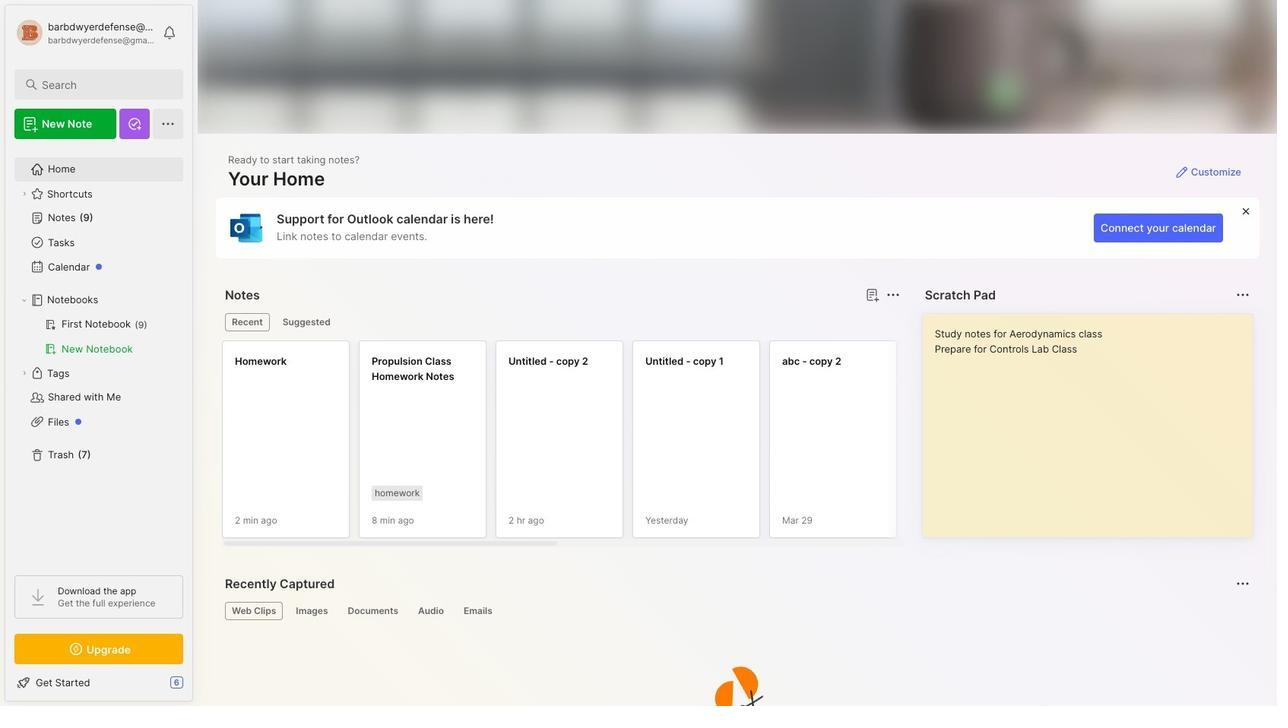 Task type: locate. For each thing, give the bounding box(es) containing it.
Search text field
[[42, 78, 170, 92]]

0 vertical spatial tab list
[[225, 313, 898, 332]]

group
[[14, 313, 183, 361]]

Start writing… text field
[[935, 314, 1252, 525]]

More actions field
[[883, 284, 904, 306]]

main element
[[0, 0, 198, 706]]

row group
[[222, 341, 1278, 548]]

click to collapse image
[[192, 678, 203, 697]]

tab
[[225, 313, 270, 332], [276, 313, 337, 332], [225, 602, 283, 621], [289, 602, 335, 621], [341, 602, 405, 621], [411, 602, 451, 621], [457, 602, 499, 621]]

1 vertical spatial tab list
[[225, 602, 1248, 621]]

tree
[[5, 148, 192, 562]]

2 tab list from the top
[[225, 602, 1248, 621]]

None search field
[[42, 75, 170, 94]]

group inside tree
[[14, 313, 183, 361]]

tab list
[[225, 313, 898, 332], [225, 602, 1248, 621]]

expand notebooks image
[[20, 296, 29, 305]]

tree inside main element
[[5, 148, 192, 562]]



Task type: vqa. For each thing, say whether or not it's contained in the screenshot.
1st always from the top of the page
no



Task type: describe. For each thing, give the bounding box(es) containing it.
Help and Learning task checklist field
[[5, 671, 192, 695]]

1 tab list from the top
[[225, 313, 898, 332]]

expand tags image
[[20, 369, 29, 378]]

Account field
[[14, 17, 155, 48]]

none search field inside main element
[[42, 75, 170, 94]]

more actions image
[[884, 286, 902, 304]]



